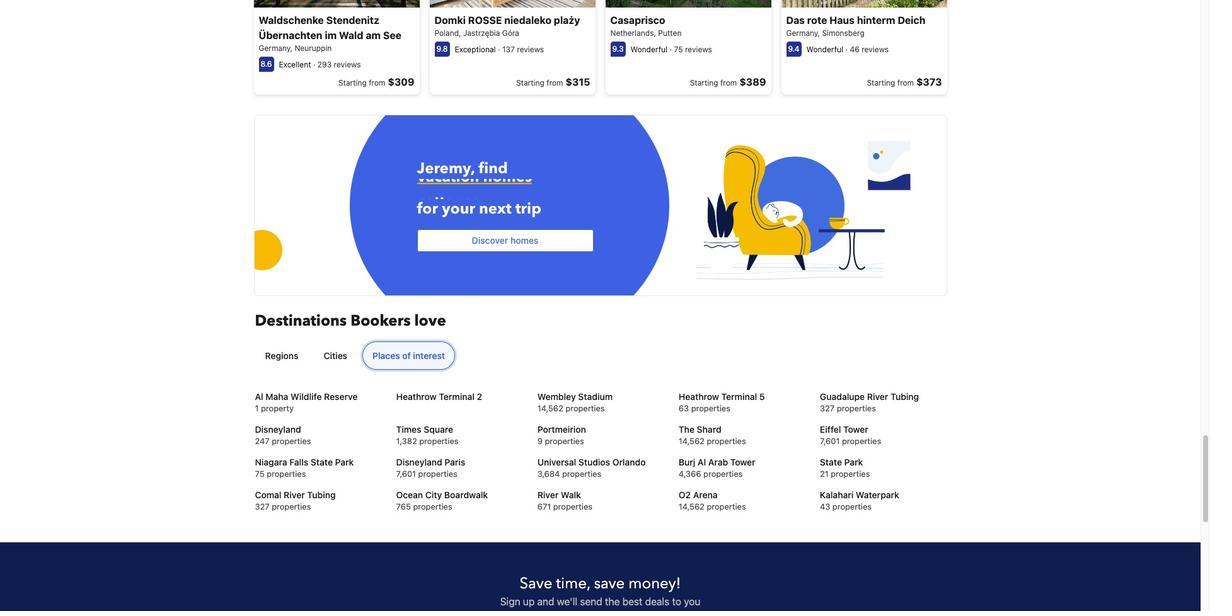 Task type: vqa. For each thing, say whether or not it's contained in the screenshot.


Task type: describe. For each thing, give the bounding box(es) containing it.
putten
[[658, 28, 682, 38]]

your
[[442, 198, 475, 219]]

properties inside kalahari waterpark 43 properties
[[833, 502, 872, 512]]

bookers
[[351, 311, 411, 331]]

properties inside niagara falls state park 75 properties
[[267, 469, 306, 479]]

eiffel tower link
[[820, 424, 946, 436]]

ocean city boardwalk link
[[396, 489, 522, 502]]

niagara falls state park 75 properties
[[255, 457, 354, 479]]

rosse
[[468, 15, 502, 26]]

disneyland paris link
[[396, 456, 522, 469]]

homes for discover homes
[[511, 235, 539, 246]]

heathrow terminal 2
[[396, 391, 482, 402]]

up
[[523, 596, 535, 608]]

disneyland for paris
[[396, 457, 442, 468]]

money!
[[629, 574, 681, 594]]

cities
[[324, 350, 347, 361]]

9.8
[[437, 44, 448, 54]]

interest
[[413, 350, 445, 361]]

studios
[[579, 457, 610, 468]]

casaprisco
[[611, 15, 665, 26]]

properties inside ocean city boardwalk 765 properties
[[413, 502, 453, 512]]

haus
[[830, 15, 855, 26]]

guadalupe river tubing 327 properties
[[820, 391, 919, 413]]

state park link
[[820, 456, 946, 469]]

jeremy,
[[417, 158, 475, 179]]

heathrow terminal 5 link
[[679, 391, 805, 403]]

exceptional
[[455, 45, 496, 54]]

disneyland paris 7,601 properties
[[396, 457, 465, 479]]

disneyland for 247
[[255, 424, 301, 435]]

park inside niagara falls state park 75 properties
[[335, 457, 354, 468]]

orlando
[[613, 457, 646, 468]]

regions
[[265, 350, 299, 361]]

3,684
[[538, 469, 560, 479]]

save
[[594, 574, 625, 594]]

park inside state park 21 properties
[[845, 457, 863, 468]]

casaprisco netherlands, putten
[[611, 15, 682, 38]]

ocean
[[396, 490, 423, 500]]

germany, inside das rote haus hinterm deich germany, simonsberg
[[787, 28, 820, 38]]

9
[[538, 436, 543, 446]]

properties inside universal studios orlando 3,684 properties
[[562, 469, 602, 479]]

comal
[[255, 490, 282, 500]]

you
[[684, 596, 701, 608]]

9.3 element
[[611, 42, 626, 57]]

properties inside river walk 671 properties
[[553, 502, 593, 512]]

properties inside the guadalupe river tubing 327 properties
[[837, 403, 876, 413]]

247
[[255, 436, 270, 446]]

places of interest
[[373, 350, 445, 361]]

next
[[479, 198, 512, 219]]

properties inside portmeirion 9 properties
[[545, 436, 584, 446]]

jastrzębia
[[463, 28, 500, 38]]

the shard link
[[679, 424, 805, 436]]

portmeirion
[[538, 424, 586, 435]]

starting for $309
[[338, 78, 367, 88]]

from for $373
[[898, 78, 914, 88]]

o2 arena link
[[679, 489, 805, 502]]

starting from $315
[[516, 76, 590, 88]]

al maha wildlife reserve 1 property
[[255, 391, 358, 413]]

wonderful · 75 reviews
[[631, 45, 712, 54]]

excellent element
[[279, 60, 311, 69]]

niagara
[[255, 457, 287, 468]]

places of interest button
[[363, 341, 455, 370]]

671
[[538, 502, 551, 512]]

destinations bookers love
[[255, 311, 446, 331]]

guadalupe
[[820, 391, 865, 402]]

43
[[820, 502, 831, 512]]

5
[[760, 391, 765, 402]]

deals
[[645, 596, 670, 608]]

maha
[[266, 391, 288, 402]]

· for niedaleko
[[498, 45, 500, 54]]

tubing for guadalupe river tubing
[[891, 391, 919, 402]]

save
[[520, 574, 553, 594]]

reserve
[[324, 391, 358, 402]]

poland,
[[435, 28, 461, 38]]

jeremy, find
[[417, 158, 508, 179]]

best
[[623, 596, 643, 608]]

765
[[396, 502, 411, 512]]

wembley stadium link
[[538, 391, 663, 403]]

9.8 element
[[435, 42, 450, 57]]

guadalupe river tubing link
[[820, 391, 946, 403]]

wildlife
[[291, 391, 322, 402]]

the
[[679, 424, 695, 435]]

paris
[[445, 457, 465, 468]]

75 inside niagara falls state park 75 properties
[[255, 469, 265, 479]]

properties inside wembley stadium 14,562 properties
[[566, 403, 605, 413]]

niagara falls state park link
[[255, 456, 381, 469]]

wonderful for rote
[[807, 45, 844, 54]]

· for übernachten
[[313, 60, 316, 69]]

21
[[820, 469, 829, 479]]

terminal for 2
[[439, 391, 475, 402]]

the shard 14,562 properties
[[679, 424, 746, 446]]

starting from $309
[[338, 76, 415, 88]]

1 horizontal spatial 75
[[674, 45, 683, 54]]

send
[[580, 596, 603, 608]]

wonderful element for rote
[[807, 45, 844, 54]]

tower inside burj al arab tower 4,366 properties
[[731, 457, 756, 468]]

state inside state park 21 properties
[[820, 457, 842, 468]]

from for $389
[[721, 78, 737, 88]]

excellent · 293 reviews
[[279, 60, 361, 69]]

im
[[325, 30, 337, 41]]

germany, inside waldschenke stendenitz übernachten im wald am see germany, neuruppin
[[259, 44, 293, 53]]

square
[[424, 424, 453, 435]]

tab list containing regions
[[250, 341, 946, 371]]

reviews for haus
[[862, 45, 889, 54]]

14,562 for wembley
[[538, 403, 564, 413]]

wembley stadium 14,562 properties
[[538, 391, 613, 413]]

das
[[787, 15, 805, 26]]

main content containing jeremy, find
[[242, 0, 952, 348]]

times
[[396, 424, 422, 435]]

river inside river walk 671 properties
[[538, 490, 559, 500]]

properties inside disneyland 247 properties
[[272, 436, 311, 446]]

góra
[[502, 28, 519, 38]]

· for haus
[[846, 45, 848, 54]]

of
[[402, 350, 411, 361]]

137
[[502, 45, 515, 54]]

$373
[[917, 76, 942, 88]]

comal river tubing 327 properties
[[255, 490, 336, 512]]



Task type: locate. For each thing, give the bounding box(es) containing it.
properties down stadium
[[566, 403, 605, 413]]

burj
[[679, 457, 696, 468]]

0 vertical spatial al
[[255, 391, 263, 402]]

$309
[[388, 76, 415, 88]]

properties down portmeirion
[[545, 436, 584, 446]]

· left '293'
[[313, 60, 316, 69]]

0 vertical spatial tower
[[844, 424, 869, 435]]

homes down trip in the left of the page
[[511, 235, 539, 246]]

properties inside 'the shard 14,562 properties'
[[707, 436, 746, 446]]

o2 arena 14,562 properties
[[679, 490, 746, 512]]

0 horizontal spatial 75
[[255, 469, 265, 479]]

disneyland down the 1,382
[[396, 457, 442, 468]]

starting inside starting from $373
[[867, 78, 896, 88]]

reviews up the starting from $389
[[685, 45, 712, 54]]

7,601
[[820, 436, 840, 446], [396, 469, 416, 479]]

sign
[[500, 596, 521, 608]]

from left $389
[[721, 78, 737, 88]]

state up 21
[[820, 457, 842, 468]]

1 horizontal spatial wonderful
[[807, 45, 844, 54]]

properties down walk
[[553, 502, 593, 512]]

times square link
[[396, 424, 522, 436]]

disneyland 247 properties
[[255, 424, 311, 446]]

1 wonderful from the left
[[631, 45, 668, 54]]

1 horizontal spatial germany,
[[787, 28, 820, 38]]

starting from $373
[[867, 76, 942, 88]]

0 horizontal spatial terminal
[[439, 391, 475, 402]]

exceptional element
[[455, 45, 496, 54]]

starting for $373
[[867, 78, 896, 88]]

1 horizontal spatial park
[[845, 457, 863, 468]]

from inside starting from $315
[[547, 78, 563, 88]]

starting down excellent · 293 reviews
[[338, 78, 367, 88]]

kalahari waterpark 43 properties
[[820, 490, 900, 512]]

0 horizontal spatial wonderful
[[631, 45, 668, 54]]

übernachten
[[259, 30, 322, 41]]

1 vertical spatial tower
[[731, 457, 756, 468]]

wonderful down 'netherlands,'
[[631, 45, 668, 54]]

1 horizontal spatial tower
[[844, 424, 869, 435]]

14,562 down wembley
[[538, 403, 564, 413]]

starting inside starting from $309
[[338, 78, 367, 88]]

2 from from the left
[[547, 78, 563, 88]]

terminal left '5'
[[722, 391, 757, 402]]

homes
[[483, 165, 532, 186], [511, 235, 539, 246]]

reviews right '293'
[[334, 60, 361, 69]]

homes inside vacation homes cottages
[[483, 165, 532, 186]]

4 from from the left
[[898, 78, 914, 88]]

0 horizontal spatial al
[[255, 391, 263, 402]]

1 park from the left
[[335, 457, 354, 468]]

7,601 inside disneyland paris 7,601 properties
[[396, 469, 416, 479]]

7,601 for eiffel tower
[[820, 436, 840, 446]]

327 inside the guadalupe river tubing 327 properties
[[820, 403, 835, 413]]

0 horizontal spatial wonderful element
[[631, 45, 668, 54]]

properties inside state park 21 properties
[[831, 469, 870, 479]]

portmeirion 9 properties
[[538, 424, 586, 446]]

properties inside burj al arab tower 4,366 properties
[[704, 469, 743, 479]]

starting
[[338, 78, 367, 88], [516, 78, 545, 88], [690, 78, 719, 88], [867, 78, 896, 88]]

1 vertical spatial 75
[[255, 469, 265, 479]]

293
[[318, 60, 332, 69]]

wonderful for netherlands,
[[631, 45, 668, 54]]

river up 671
[[538, 490, 559, 500]]

9.3
[[613, 44, 624, 54]]

properties down studios
[[562, 469, 602, 479]]

properties down paris
[[418, 469, 458, 479]]

1 vertical spatial homes
[[511, 235, 539, 246]]

vacation
[[417, 165, 479, 186]]

stendenitz
[[326, 15, 379, 26]]

disneyland up '247'
[[255, 424, 301, 435]]

from inside the starting from $389
[[721, 78, 737, 88]]

al
[[255, 391, 263, 402], [698, 457, 706, 468]]

find
[[479, 158, 508, 179]]

327 down comal
[[255, 502, 270, 512]]

1 horizontal spatial tubing
[[891, 391, 919, 402]]

7,601 up ocean
[[396, 469, 416, 479]]

reviews right 137
[[517, 45, 544, 54]]

0 horizontal spatial disneyland
[[255, 424, 301, 435]]

reviews for putten
[[685, 45, 712, 54]]

state inside niagara falls state park 75 properties
[[311, 457, 333, 468]]

1 horizontal spatial river
[[538, 490, 559, 500]]

properties down kalahari
[[833, 502, 872, 512]]

properties inside 'o2 arena 14,562 properties'
[[707, 502, 746, 512]]

wonderful down simonsberg
[[807, 45, 844, 54]]

property
[[261, 403, 294, 413]]

plaży
[[554, 15, 580, 26]]

2
[[477, 391, 482, 402]]

properties inside heathrow terminal 5 63 properties
[[691, 403, 731, 413]]

2 wonderful from the left
[[807, 45, 844, 54]]

main content
[[242, 0, 952, 348]]

kalahari
[[820, 490, 854, 500]]

tower right "eiffel"
[[844, 424, 869, 435]]

properties down square
[[419, 436, 459, 446]]

river inside comal river tubing 327 properties
[[284, 490, 305, 500]]

14,562 for o2
[[679, 502, 705, 512]]

327 inside comal river tubing 327 properties
[[255, 502, 270, 512]]

2 horizontal spatial river
[[867, 391, 889, 402]]

reviews
[[517, 45, 544, 54], [685, 45, 712, 54], [862, 45, 889, 54], [334, 60, 361, 69]]

0 horizontal spatial river
[[284, 490, 305, 500]]

properties inside times square 1,382 properties
[[419, 436, 459, 446]]

14,562 inside 'o2 arena 14,562 properties'
[[679, 502, 705, 512]]

park
[[335, 457, 354, 468], [845, 457, 863, 468]]

3 starting from the left
[[690, 78, 719, 88]]

from for $315
[[547, 78, 563, 88]]

boardwalk
[[444, 490, 488, 500]]

1 horizontal spatial wonderful element
[[807, 45, 844, 54]]

river up eiffel tower link
[[867, 391, 889, 402]]

waldschenke stendenitz übernachten im wald am see germany, neuruppin
[[259, 15, 402, 53]]

1 vertical spatial germany,
[[259, 44, 293, 53]]

0 horizontal spatial tubing
[[307, 490, 336, 500]]

al inside al maha wildlife reserve 1 property
[[255, 391, 263, 402]]

al right burj on the bottom right of the page
[[698, 457, 706, 468]]

7,601 down "eiffel"
[[820, 436, 840, 446]]

4 starting from the left
[[867, 78, 896, 88]]

starting down wonderful · 46 reviews
[[867, 78, 896, 88]]

terminal inside heathrow terminal 5 63 properties
[[722, 391, 757, 402]]

comal river tubing link
[[255, 489, 381, 502]]

0 horizontal spatial tower
[[731, 457, 756, 468]]

river inside the guadalupe river tubing 327 properties
[[867, 391, 889, 402]]

stadium
[[578, 391, 613, 402]]

0 horizontal spatial germany,
[[259, 44, 293, 53]]

1 terminal from the left
[[439, 391, 475, 402]]

1 vertical spatial al
[[698, 457, 706, 468]]

from for $309
[[369, 78, 386, 88]]

properties inside eiffel tower 7,601 properties
[[842, 436, 882, 446]]

burj al arab tower 4,366 properties
[[679, 457, 756, 479]]

homes for vacation homes cottages
[[483, 165, 532, 186]]

terminal left the 2 on the bottom of page
[[439, 391, 475, 402]]

starting inside starting from $315
[[516, 78, 545, 88]]

0 vertical spatial germany,
[[787, 28, 820, 38]]

al maha wildlife reserve link
[[255, 391, 381, 403]]

properties up shard
[[691, 403, 731, 413]]

tubing inside the guadalupe river tubing 327 properties
[[891, 391, 919, 402]]

see
[[383, 30, 402, 41]]

2 park from the left
[[845, 457, 863, 468]]

starting inside the starting from $389
[[690, 78, 719, 88]]

327 down guadalupe
[[820, 403, 835, 413]]

heathrow
[[396, 391, 437, 402], [679, 391, 719, 402]]

properties inside comal river tubing 327 properties
[[272, 502, 311, 512]]

0 vertical spatial 7,601
[[820, 436, 840, 446]]

river for guadalupe
[[867, 391, 889, 402]]

0 vertical spatial tubing
[[891, 391, 919, 402]]

exceptional · 137 reviews
[[455, 45, 544, 54]]

neuruppin
[[295, 44, 332, 53]]

excellent
[[279, 60, 311, 69]]

the
[[605, 596, 620, 608]]

tubing inside comal river tubing 327 properties
[[307, 490, 336, 500]]

· left 46
[[846, 45, 848, 54]]

0 horizontal spatial 7,601
[[396, 469, 416, 479]]

tubing for comal river tubing
[[307, 490, 336, 500]]

properties down guadalupe
[[837, 403, 876, 413]]

starting for $389
[[690, 78, 719, 88]]

from left $315
[[547, 78, 563, 88]]

places
[[373, 350, 400, 361]]

park down disneyland 'link'
[[335, 457, 354, 468]]

tower right arab
[[731, 457, 756, 468]]

properties down arena
[[707, 502, 746, 512]]

homes up next
[[483, 165, 532, 186]]

terminal
[[439, 391, 475, 402], [722, 391, 757, 402]]

heathrow for heathrow terminal 5 63 properties
[[679, 391, 719, 402]]

heathrow up times
[[396, 391, 437, 402]]

park down eiffel tower 7,601 properties
[[845, 457, 863, 468]]

properties down arab
[[704, 469, 743, 479]]

75 down putten
[[674, 45, 683, 54]]

1 starting from the left
[[338, 78, 367, 88]]

disneyland inside disneyland 247 properties
[[255, 424, 301, 435]]

falls
[[290, 457, 308, 468]]

327 for guadalupe river tubing
[[820, 403, 835, 413]]

·
[[498, 45, 500, 54], [670, 45, 672, 54], [846, 45, 848, 54], [313, 60, 316, 69]]

germany, up '8.6'
[[259, 44, 293, 53]]

63
[[679, 403, 689, 413]]

1 from from the left
[[369, 78, 386, 88]]

1 horizontal spatial disneyland
[[396, 457, 442, 468]]

deich
[[898, 15, 926, 26]]

0 vertical spatial 14,562
[[538, 403, 564, 413]]

heathrow up 63 on the bottom
[[679, 391, 719, 402]]

netherlands,
[[611, 28, 656, 38]]

1 vertical spatial disneyland
[[396, 457, 442, 468]]

state
[[311, 457, 333, 468], [820, 457, 842, 468]]

tubing
[[891, 391, 919, 402], [307, 490, 336, 500]]

properties inside disneyland paris 7,601 properties
[[418, 469, 458, 479]]

1 vertical spatial 327
[[255, 502, 270, 512]]

14,562 for the
[[679, 436, 705, 446]]

germany, down das
[[787, 28, 820, 38]]

4,366
[[679, 469, 701, 479]]

2 heathrow from the left
[[679, 391, 719, 402]]

327 for comal river tubing
[[255, 502, 270, 512]]

1 vertical spatial tubing
[[307, 490, 336, 500]]

properties
[[566, 403, 605, 413], [691, 403, 731, 413], [837, 403, 876, 413], [272, 436, 311, 446], [419, 436, 459, 446], [545, 436, 584, 446], [707, 436, 746, 446], [842, 436, 882, 446], [267, 469, 306, 479], [418, 469, 458, 479], [562, 469, 602, 479], [704, 469, 743, 479], [831, 469, 870, 479], [272, 502, 311, 512], [413, 502, 453, 512], [553, 502, 593, 512], [707, 502, 746, 512], [833, 502, 872, 512]]

14,562 inside wembley stadium 14,562 properties
[[538, 403, 564, 413]]

wonderful
[[631, 45, 668, 54], [807, 45, 844, 54]]

am
[[366, 30, 381, 41]]

1 horizontal spatial 7,601
[[820, 436, 840, 446]]

universal studios orlando 3,684 properties
[[538, 457, 646, 479]]

0 vertical spatial 327
[[820, 403, 835, 413]]

tab list
[[250, 341, 946, 371]]

7,601 for disneyland paris
[[396, 469, 416, 479]]

0 vertical spatial disneyland
[[255, 424, 301, 435]]

heathrow for heathrow terminal 2
[[396, 391, 437, 402]]

1 horizontal spatial heathrow
[[679, 391, 719, 402]]

properties up falls
[[272, 436, 311, 446]]

cities button
[[314, 341, 358, 370]]

0 horizontal spatial heathrow
[[396, 391, 437, 402]]

wonderful element
[[631, 45, 668, 54], [807, 45, 844, 54]]

terminal for 5
[[722, 391, 757, 402]]

properties up state park 'link' on the bottom right
[[842, 436, 882, 446]]

ocean city boardwalk 765 properties
[[396, 490, 488, 512]]

14,562 inside 'the shard 14,562 properties'
[[679, 436, 705, 446]]

from inside starting from $373
[[898, 78, 914, 88]]

2 starting from the left
[[516, 78, 545, 88]]

$389
[[740, 76, 766, 88]]

1 vertical spatial 7,601
[[396, 469, 416, 479]]

2 terminal from the left
[[722, 391, 757, 402]]

properties up kalahari
[[831, 469, 870, 479]]

heathrow inside heathrow terminal 5 63 properties
[[679, 391, 719, 402]]

0 vertical spatial homes
[[483, 165, 532, 186]]

from left $373
[[898, 78, 914, 88]]

1 state from the left
[[311, 457, 333, 468]]

tower inside eiffel tower 7,601 properties
[[844, 424, 869, 435]]

das rote haus hinterm deich germany, simonsberg
[[787, 15, 926, 38]]

2 state from the left
[[820, 457, 842, 468]]

8.6 element
[[259, 57, 274, 72]]

· for putten
[[670, 45, 672, 54]]

0 horizontal spatial state
[[311, 457, 333, 468]]

1 vertical spatial 14,562
[[679, 436, 705, 446]]

tubing up eiffel tower link
[[891, 391, 919, 402]]

· left 137
[[498, 45, 500, 54]]

0 horizontal spatial 327
[[255, 502, 270, 512]]

heathrow inside heathrow terminal 2 link
[[396, 391, 437, 402]]

1 horizontal spatial al
[[698, 457, 706, 468]]

al inside burj al arab tower 4,366 properties
[[698, 457, 706, 468]]

1 heathrow from the left
[[396, 391, 437, 402]]

germany,
[[787, 28, 820, 38], [259, 44, 293, 53]]

reviews right 46
[[862, 45, 889, 54]]

1 horizontal spatial terminal
[[722, 391, 757, 402]]

river walk link
[[538, 489, 663, 502]]

1 wonderful element from the left
[[631, 45, 668, 54]]

al up 1
[[255, 391, 263, 402]]

9.4 element
[[787, 42, 802, 57]]

from left $309
[[369, 78, 386, 88]]

to
[[672, 596, 682, 608]]

75 down niagara
[[255, 469, 265, 479]]

wald
[[339, 30, 363, 41]]

7,601 inside eiffel tower 7,601 properties
[[820, 436, 840, 446]]

3 from from the left
[[721, 78, 737, 88]]

state right falls
[[311, 457, 333, 468]]

14,562 down 'the'
[[679, 436, 705, 446]]

reviews for übernachten
[[334, 60, 361, 69]]

1 horizontal spatial 327
[[820, 403, 835, 413]]

starting down wonderful · 75 reviews
[[690, 78, 719, 88]]

disneyland inside disneyland paris 7,601 properties
[[396, 457, 442, 468]]

properties down comal
[[272, 502, 311, 512]]

kalahari waterpark link
[[820, 489, 946, 502]]

from inside starting from $309
[[369, 78, 386, 88]]

wonderful element down simonsberg
[[807, 45, 844, 54]]

starting for $315
[[516, 78, 545, 88]]

river right comal
[[284, 490, 305, 500]]

love
[[415, 311, 446, 331]]

wonderful element down 'netherlands,'
[[631, 45, 668, 54]]

tubing down niagara falls state park 75 properties
[[307, 490, 336, 500]]

properties down shard
[[707, 436, 746, 446]]

starting down "exceptional · 137 reviews"
[[516, 78, 545, 88]]

burj al arab tower link
[[679, 456, 805, 469]]

0 horizontal spatial park
[[335, 457, 354, 468]]

wonderful element for netherlands,
[[631, 45, 668, 54]]

0 vertical spatial 75
[[674, 45, 683, 54]]

trip
[[516, 198, 542, 219]]

2 vertical spatial 14,562
[[679, 502, 705, 512]]

2 wonderful element from the left
[[807, 45, 844, 54]]

properties down falls
[[267, 469, 306, 479]]

river for comal
[[284, 490, 305, 500]]

reviews for niedaleko
[[517, 45, 544, 54]]

wonderful · 46 reviews
[[807, 45, 889, 54]]

14,562 down o2
[[679, 502, 705, 512]]

properties down city
[[413, 502, 453, 512]]

· down putten
[[670, 45, 672, 54]]

rote
[[807, 15, 827, 26]]

1 horizontal spatial state
[[820, 457, 842, 468]]



